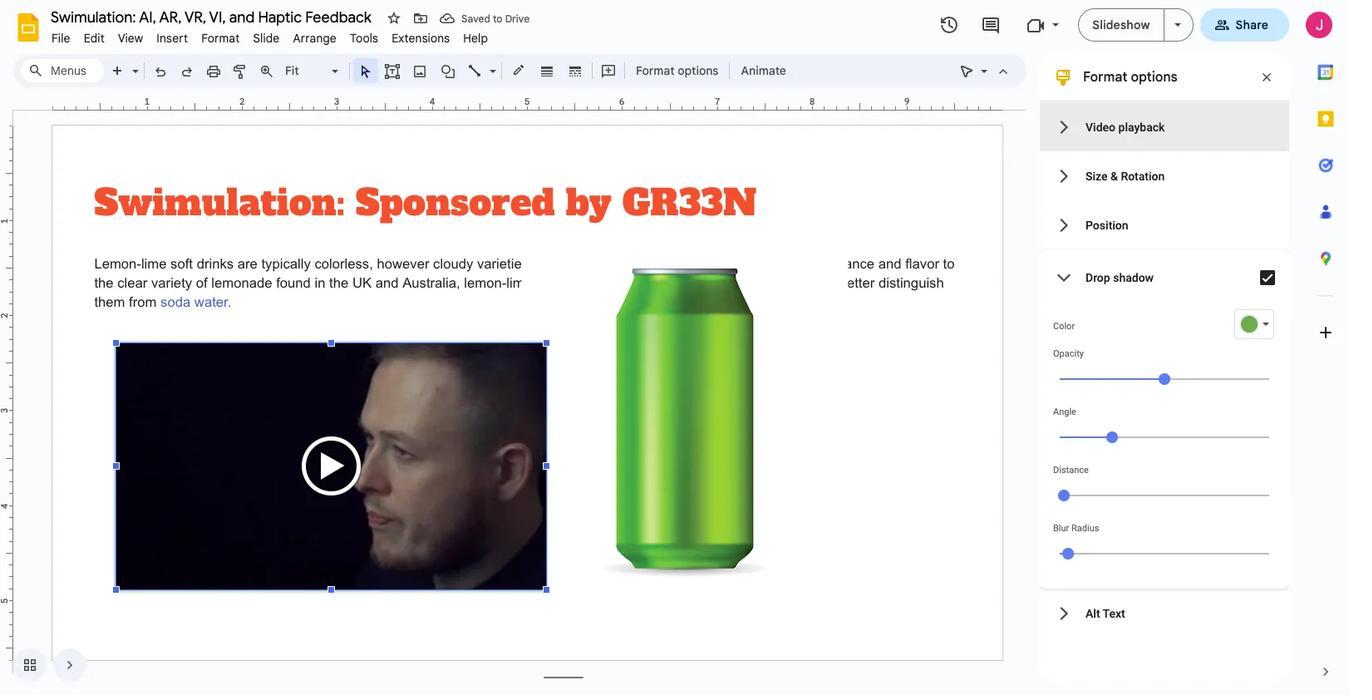 Task type: locate. For each thing, give the bounding box(es) containing it.
extensions menu item
[[385, 28, 457, 48]]

0 horizontal spatial format options
[[636, 63, 719, 78]]

format menu item
[[195, 28, 246, 48]]

options
[[678, 63, 719, 78], [1131, 69, 1178, 86]]

view menu item
[[111, 28, 150, 48]]

angle
[[1053, 407, 1077, 417]]

options up video playback tab on the top right
[[1131, 69, 1178, 86]]

blur radius image
[[1062, 548, 1074, 559]]

blur radius slider
[[1053, 534, 1276, 572]]

edit
[[84, 31, 105, 46]]

blur radius
[[1053, 523, 1099, 534]]

format down "rename" text box
[[201, 31, 240, 46]]

angle image
[[1107, 431, 1118, 443]]

radius
[[1072, 523, 1099, 534]]

distance
[[1053, 465, 1089, 476]]

format options
[[636, 63, 719, 78], [1083, 69, 1178, 86]]

Zoom text field
[[283, 59, 329, 82]]

menu bar
[[45, 22, 495, 49]]

format options button
[[628, 58, 726, 83]]

distance slider
[[1053, 476, 1276, 514]]

animate button
[[734, 58, 794, 83]]

&
[[1111, 169, 1118, 182]]

format inside button
[[636, 63, 675, 78]]

border weight option
[[537, 59, 557, 82]]

playback
[[1119, 120, 1165, 133]]

2 horizontal spatial format
[[1083, 69, 1128, 86]]

mode and view toolbar
[[954, 54, 1017, 87]]

0 horizontal spatial format
[[201, 31, 240, 46]]

edit menu item
[[77, 28, 111, 48]]

text
[[1103, 606, 1125, 620]]

slide
[[253, 31, 280, 46]]

main toolbar
[[103, 58, 795, 83]]

format right border dash option
[[636, 63, 675, 78]]

1 horizontal spatial options
[[1131, 69, 1178, 86]]

blur
[[1053, 523, 1069, 534]]

drop shadow tab
[[1040, 249, 1289, 306]]

insert menu item
[[150, 28, 195, 48]]

extensions
[[392, 31, 450, 46]]

format options section
[[1040, 54, 1289, 682]]

video playback
[[1086, 120, 1165, 133]]

border dash option
[[566, 59, 585, 82]]

menu bar containing file
[[45, 22, 495, 49]]

shadow
[[1113, 271, 1154, 284]]

options left animate button
[[678, 63, 719, 78]]

share button
[[1200, 8, 1289, 42]]

drop
[[1086, 271, 1110, 284]]

slide menu item
[[246, 28, 286, 48]]

view
[[118, 31, 143, 46]]

menu bar inside menu bar banner
[[45, 22, 495, 49]]

format
[[201, 31, 240, 46], [636, 63, 675, 78], [1083, 69, 1128, 86]]

file menu item
[[45, 28, 77, 48]]

insert
[[157, 31, 188, 46]]

1 horizontal spatial format
[[636, 63, 675, 78]]

format up video
[[1083, 69, 1128, 86]]

navigation
[[0, 635, 86, 695]]

arrange menu item
[[286, 28, 343, 48]]

format options application
[[0, 0, 1349, 695]]

size & rotation
[[1086, 169, 1165, 182]]

0 horizontal spatial options
[[678, 63, 719, 78]]

animate
[[741, 63, 786, 78]]

start slideshow (⌘+enter) image
[[1174, 23, 1181, 27]]

format inside menu item
[[201, 31, 240, 46]]

Menus field
[[21, 59, 104, 82]]

1 horizontal spatial format options
[[1083, 69, 1178, 86]]

tab list
[[1303, 49, 1349, 648]]



Task type: describe. For each thing, give the bounding box(es) containing it.
drop shadow
[[1086, 271, 1154, 284]]

position tab
[[1040, 200, 1289, 249]]

border color: transparent image
[[509, 59, 528, 81]]

format options inside button
[[636, 63, 719, 78]]

navigation inside format options application
[[0, 635, 86, 695]]

saved
[[461, 12, 490, 25]]

angle slider
[[1053, 417, 1276, 456]]

options inside format options button
[[678, 63, 719, 78]]

opacity
[[1053, 348, 1084, 359]]

rotation
[[1121, 169, 1165, 182]]

video playback tab
[[1040, 102, 1289, 151]]

Star checkbox
[[382, 7, 406, 30]]

insert image image
[[410, 59, 429, 82]]

saved to drive button
[[436, 7, 534, 30]]

saved to drive
[[461, 12, 530, 25]]

opacity slider
[[1053, 359, 1276, 397]]

menu bar banner
[[0, 0, 1349, 695]]

drive
[[505, 12, 530, 25]]

alt text tab
[[1040, 589, 1289, 638]]

format options inside section
[[1083, 69, 1178, 86]]

tools menu item
[[343, 28, 385, 48]]

Zoom field
[[280, 59, 346, 83]]

share
[[1236, 17, 1269, 32]]

shape image
[[439, 59, 458, 82]]

tab list inside menu bar banner
[[1303, 49, 1349, 648]]

file
[[52, 31, 70, 46]]

color
[[1053, 321, 1075, 332]]

tools
[[350, 31, 378, 46]]

size & rotation tab
[[1040, 151, 1289, 200]]

size
[[1086, 169, 1108, 182]]

alt text
[[1086, 606, 1125, 620]]

distance image
[[1058, 490, 1070, 501]]

alt
[[1086, 606, 1100, 620]]

format inside section
[[1083, 69, 1128, 86]]

help
[[463, 31, 488, 46]]

slideshow button
[[1079, 8, 1164, 42]]

arrange
[[293, 31, 337, 46]]

slideshow
[[1093, 17, 1150, 32]]

Rename text field
[[45, 7, 381, 27]]

opacity image
[[1159, 373, 1171, 385]]

to
[[493, 12, 503, 25]]

Toggle shadow checkbox
[[1251, 261, 1284, 294]]

position
[[1086, 218, 1129, 232]]

help menu item
[[457, 28, 495, 48]]

video
[[1086, 120, 1116, 133]]

options inside format options section
[[1131, 69, 1178, 86]]

new slide with layout image
[[128, 60, 139, 66]]



Task type: vqa. For each thing, say whether or not it's contained in the screenshot.
SLIDES HOME image
no



